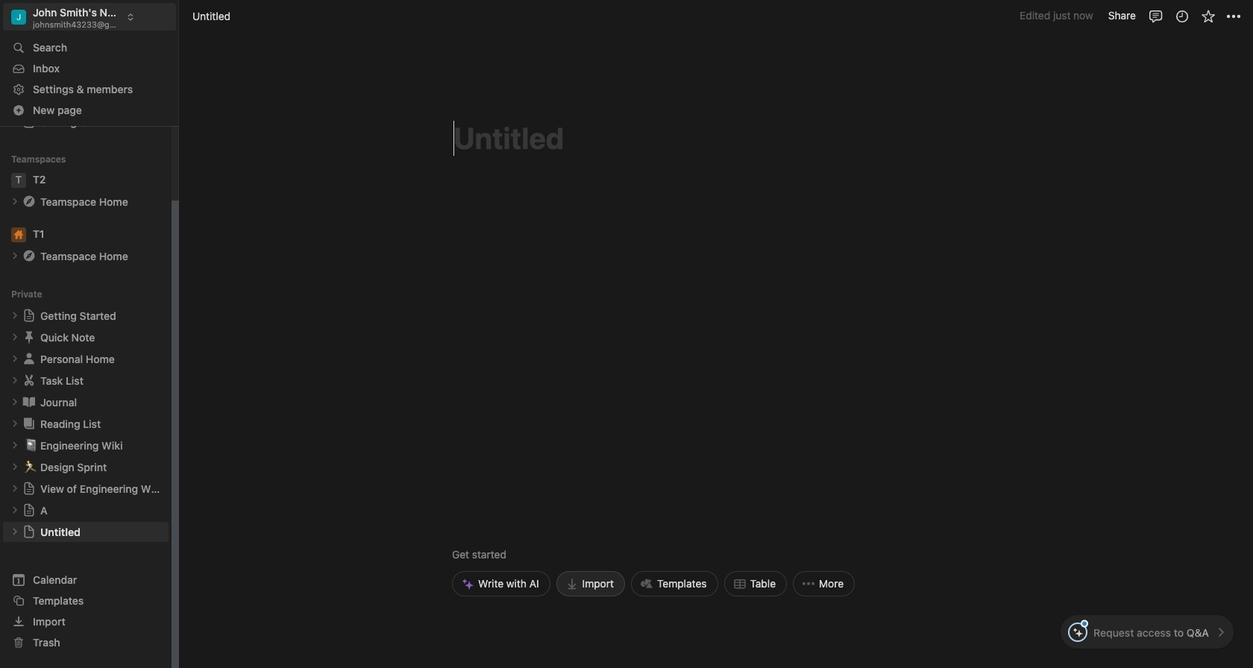 Task type: locate. For each thing, give the bounding box(es) containing it.
2 open image from the top
[[10, 333, 19, 342]]

change page icon image
[[22, 115, 36, 128], [22, 194, 37, 209], [22, 249, 37, 263], [22, 309, 36, 322], [22, 330, 37, 345], [22, 351, 37, 366], [22, 373, 37, 388], [22, 395, 37, 410], [22, 416, 37, 431], [22, 482, 36, 495], [22, 504, 36, 517], [22, 525, 36, 539]]

open image
[[10, 311, 19, 320], [10, 333, 19, 342], [10, 441, 19, 450], [10, 463, 19, 472], [10, 484, 19, 493], [10, 506, 19, 515]]

4 open image from the top
[[10, 463, 19, 472]]

menu
[[452, 443, 855, 597]]

favorite image
[[1200, 9, 1215, 23]]

7 open image from the top
[[10, 527, 19, 536]]

🏃 image
[[24, 458, 37, 475]]

open image
[[10, 197, 19, 206], [10, 252, 19, 260], [10, 354, 19, 363], [10, 376, 19, 385], [10, 398, 19, 407], [10, 419, 19, 428], [10, 527, 19, 536]]

t image
[[11, 173, 26, 188]]

4 open image from the top
[[10, 376, 19, 385]]

2 open image from the top
[[10, 252, 19, 260]]

updates image
[[1174, 9, 1189, 23]]

6 open image from the top
[[10, 506, 19, 515]]

comments image
[[1148, 9, 1163, 23]]

1 open image from the top
[[10, 197, 19, 206]]

3 open image from the top
[[10, 354, 19, 363]]



Task type: vqa. For each thing, say whether or not it's contained in the screenshot.
✨ icon
no



Task type: describe. For each thing, give the bounding box(es) containing it.
6 open image from the top
[[10, 419, 19, 428]]

3 open image from the top
[[10, 441, 19, 450]]

5 open image from the top
[[10, 398, 19, 407]]

1 open image from the top
[[10, 311, 19, 320]]

📓 image
[[24, 436, 37, 454]]

5 open image from the top
[[10, 484, 19, 493]]



